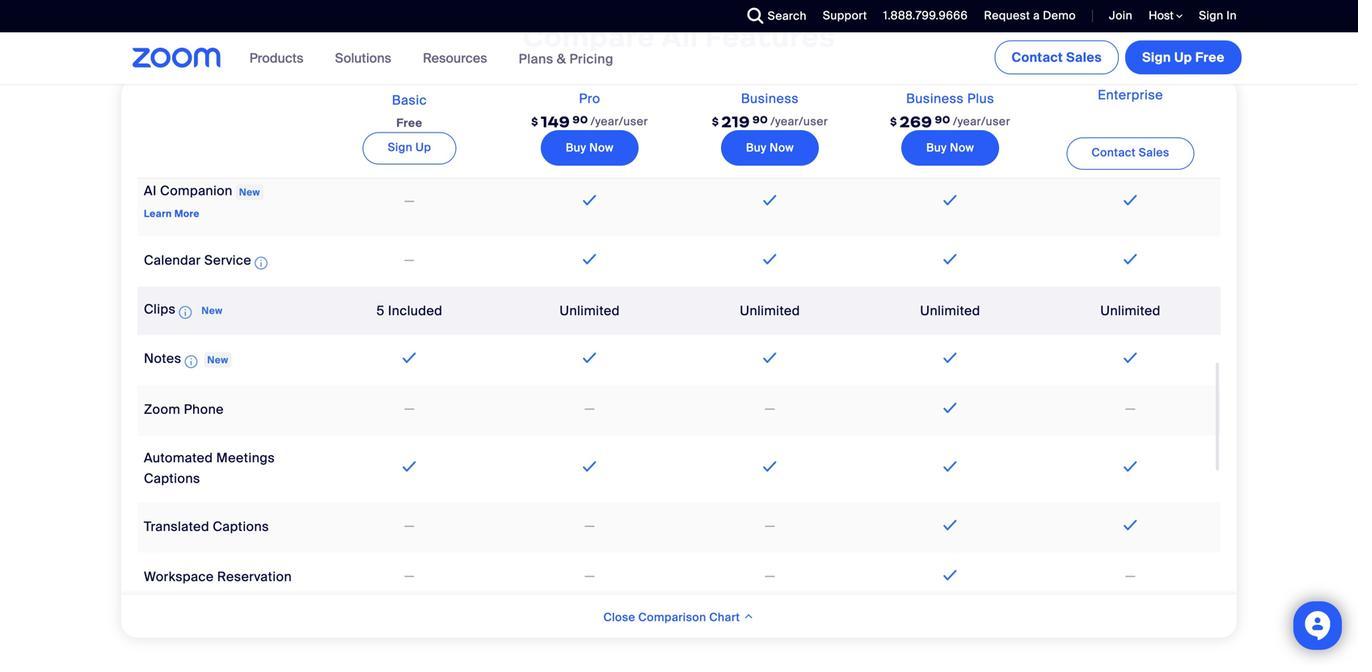 Task type: locate. For each thing, give the bounding box(es) containing it.
contact sales link down enterprise
[[1067, 137, 1195, 170]]

3 buy now from the left
[[927, 140, 974, 155]]

now for 269
[[950, 140, 974, 155]]

sign inside 'button'
[[1143, 49, 1171, 66]]

1 $ from the left
[[531, 115, 539, 128]]

pricing
[[570, 50, 614, 67]]

notes image
[[185, 352, 198, 371]]

join link left host
[[1097, 0, 1137, 32]]

2 /year/user from the left
[[771, 114, 828, 129]]

resources
[[423, 50, 487, 67]]

$ inside $ 269 90 /year/user
[[890, 115, 897, 128]]

1 vertical spatial contact
[[1092, 145, 1136, 160]]

request a demo link
[[972, 0, 1080, 32], [984, 8, 1076, 23]]

3 buy now link from the left
[[901, 130, 1000, 166]]

now down $149.90 per year per user element
[[589, 140, 614, 155]]

solutions button
[[335, 32, 399, 84]]

buy down $219.90 per year per user element
[[746, 140, 767, 155]]

workspace reservation
[[144, 569, 292, 585]]

1 buy from the left
[[566, 140, 586, 155]]

close comparison chart
[[604, 610, 743, 625]]

90 down the business plus
[[935, 113, 951, 126]]

contact sales link down demo
[[995, 40, 1119, 74]]

up inside sign up link
[[416, 140, 431, 155]]

/year/user down pro on the left of page
[[591, 114, 648, 129]]

90 down pro on the left of page
[[573, 113, 588, 126]]

0 vertical spatial contact
[[1012, 49, 1063, 66]]

/year/user for 149
[[591, 114, 648, 129]]

sales down demo
[[1067, 49, 1102, 66]]

1 buy now link from the left
[[541, 130, 639, 166]]

1 vertical spatial captions
[[213, 518, 269, 535]]

business for business
[[741, 90, 799, 107]]

calendar service image
[[255, 254, 268, 273]]

0 vertical spatial up
[[1175, 49, 1192, 66]]

automated meetings captions
[[144, 449, 275, 487]]

1 horizontal spatial $
[[712, 115, 719, 128]]

buy now for 269
[[927, 140, 974, 155]]

1.888.799.9666 button
[[871, 0, 972, 32], [884, 8, 968, 23]]

2 horizontal spatial /year/user
[[953, 114, 1011, 129]]

3 buy from the left
[[927, 140, 947, 155]]

1 horizontal spatial business
[[906, 90, 964, 107]]

captions up the reservation
[[213, 518, 269, 535]]

$ left 149
[[531, 115, 539, 128]]

contact down the a at the right
[[1012, 49, 1063, 66]]

not included image
[[402, 192, 417, 211], [402, 251, 417, 270], [402, 399, 417, 419], [762, 399, 778, 419], [402, 517, 417, 536], [582, 517, 598, 536], [582, 567, 598, 586], [762, 567, 778, 586]]

comparison
[[638, 610, 706, 625]]

$ inside $ 219 90 /year/user
[[712, 115, 719, 128]]

90
[[573, 113, 588, 126], [753, 113, 768, 126], [935, 113, 951, 126]]

banner
[[113, 32, 1245, 85]]

0 horizontal spatial free
[[396, 115, 423, 130]]

1 vertical spatial contact sales
[[1092, 145, 1170, 160]]

sales inside the meetings navigation
[[1067, 49, 1102, 66]]

notes
[[144, 350, 181, 367]]

free down basic
[[396, 115, 423, 130]]

included image
[[579, 190, 601, 210], [1120, 190, 1141, 210], [759, 250, 781, 269], [1120, 250, 1141, 269], [579, 348, 601, 367], [940, 348, 961, 367], [940, 398, 961, 417], [399, 457, 420, 476], [579, 457, 601, 476], [940, 457, 961, 476], [1120, 457, 1141, 476]]

clips
[[144, 301, 176, 318]]

1 horizontal spatial free
[[1196, 49, 1225, 66]]

0 vertical spatial sales
[[1067, 49, 1102, 66]]

product information navigation
[[237, 32, 626, 85]]

1 horizontal spatial up
[[1175, 49, 1192, 66]]

unlimited
[[560, 302, 620, 319], [740, 302, 800, 319], [920, 302, 981, 319], [1101, 302, 1161, 319]]

2 vertical spatial sign
[[388, 140, 413, 155]]

1 horizontal spatial buy
[[746, 140, 767, 155]]

join link
[[1097, 0, 1137, 32], [1109, 8, 1133, 23]]

buy for 219
[[746, 140, 767, 155]]

buy now down $149.90 per year per user element
[[566, 140, 614, 155]]

buy now for 149
[[566, 140, 614, 155]]

1 horizontal spatial sign
[[1143, 49, 1171, 66]]

0 horizontal spatial business
[[741, 90, 799, 107]]

compare all features
[[523, 19, 835, 54]]

buy now
[[566, 140, 614, 155], [746, 140, 794, 155], [927, 140, 974, 155]]

zoom logo image
[[133, 48, 221, 68]]

0 horizontal spatial $
[[531, 115, 539, 128]]

1 90 from the left
[[573, 113, 588, 126]]

service
[[204, 252, 251, 269]]

free down sign in in the right of the page
[[1196, 49, 1225, 66]]

sign down host
[[1143, 49, 1171, 66]]

contact sales
[[1012, 49, 1102, 66], [1092, 145, 1170, 160]]

2 horizontal spatial sign
[[1199, 8, 1224, 23]]

buy down $149.90 per year per user element
[[566, 140, 586, 155]]

join link up the meetings navigation
[[1109, 8, 1133, 23]]

all
[[661, 19, 698, 54]]

contact sales down demo
[[1012, 49, 1102, 66]]

2 buy now link from the left
[[721, 130, 819, 166]]

chart
[[709, 610, 740, 625]]

captions inside "automated meetings captions"
[[144, 470, 200, 487]]

sign up free button
[[1126, 40, 1242, 74]]

1 horizontal spatial now
[[770, 140, 794, 155]]

/year/user
[[591, 114, 648, 129], [771, 114, 828, 129], [953, 114, 1011, 129]]

contact sales link
[[995, 40, 1119, 74], [1067, 137, 1195, 170]]

up for sign up
[[416, 140, 431, 155]]

now
[[589, 140, 614, 155], [770, 140, 794, 155], [950, 140, 974, 155]]

now down $219.90 per year per user element
[[770, 140, 794, 155]]

1 horizontal spatial 90
[[753, 113, 768, 126]]

sign in link
[[1187, 0, 1245, 32], [1199, 8, 1237, 23]]

$ for 219
[[712, 115, 719, 128]]

buy now link for 219
[[721, 130, 819, 166]]

sign
[[1199, 8, 1224, 23], [1143, 49, 1171, 66], [388, 140, 413, 155]]

0 horizontal spatial 90
[[573, 113, 588, 126]]

1 unlimited from the left
[[560, 302, 620, 319]]

2 horizontal spatial 90
[[935, 113, 951, 126]]

$ left 269
[[890, 115, 897, 128]]

join
[[1109, 8, 1133, 23]]

sign for sign up
[[388, 140, 413, 155]]

0 horizontal spatial up
[[416, 140, 431, 155]]

calendar
[[144, 252, 201, 269]]

translated captions
[[144, 518, 269, 535]]

enterprise
[[1098, 86, 1164, 103]]

0 horizontal spatial /year/user
[[591, 114, 648, 129]]

0 horizontal spatial buy now
[[566, 140, 614, 155]]

plus
[[968, 90, 995, 107]]

contact sales link inside the meetings navigation
[[995, 40, 1119, 74]]

2 now from the left
[[770, 140, 794, 155]]

0 horizontal spatial sales
[[1067, 49, 1102, 66]]

business up $ 219 90 /year/user
[[741, 90, 799, 107]]

90 inside $ 219 90 /year/user
[[753, 113, 768, 126]]

buy now for 219
[[746, 140, 794, 155]]

1 now from the left
[[589, 140, 614, 155]]

demo
[[1043, 8, 1076, 23]]

3 now from the left
[[950, 140, 974, 155]]

free
[[1196, 49, 1225, 66], [396, 115, 423, 130]]

1 vertical spatial free
[[396, 115, 423, 130]]

up inside sign up free 'button'
[[1175, 49, 1192, 66]]

1 horizontal spatial captions
[[213, 518, 269, 535]]

business up $ 269 90 /year/user
[[906, 90, 964, 107]]

buy for 269
[[927, 140, 947, 155]]

banner containing contact sales
[[113, 32, 1245, 85]]

buy now down the $269.90 per year per user element
[[927, 140, 974, 155]]

basic
[[392, 92, 427, 109]]

included image
[[759, 190, 781, 210], [940, 190, 961, 210], [579, 250, 601, 269], [940, 250, 961, 269], [399, 348, 420, 367], [759, 348, 781, 367], [1120, 348, 1141, 367], [759, 457, 781, 476], [940, 515, 961, 535], [1120, 515, 1141, 535], [940, 565, 961, 585]]

/year/user right 219
[[771, 114, 828, 129]]

features
[[705, 19, 835, 54]]

$ 269 90 /year/user
[[890, 112, 1011, 132]]

0 horizontal spatial buy now link
[[541, 130, 639, 166]]

1 horizontal spatial buy now
[[746, 140, 794, 155]]

$ left 219
[[712, 115, 719, 128]]

up down basic free
[[416, 140, 431, 155]]

reservation
[[217, 569, 292, 585]]

buy down the $269.90 per year per user element
[[927, 140, 947, 155]]

$ inside the $ 149 90 /year/user
[[531, 115, 539, 128]]

contact sales down enterprise
[[1092, 145, 1170, 160]]

up down "host" dropdown button on the top right of page
[[1175, 49, 1192, 66]]

2 buy from the left
[[746, 140, 767, 155]]

149
[[541, 112, 570, 132]]

1 vertical spatial sign
[[1143, 49, 1171, 66]]

2 buy now from the left
[[746, 140, 794, 155]]

meetings navigation
[[992, 32, 1245, 78]]

captions down automated
[[144, 470, 200, 487]]

notes application
[[144, 350, 232, 371]]

sign up free
[[1143, 49, 1225, 66]]

/year/user inside $ 269 90 /year/user
[[953, 114, 1011, 129]]

up
[[1175, 49, 1192, 66], [416, 140, 431, 155]]

0 vertical spatial captions
[[144, 470, 200, 487]]

plans & pricing
[[519, 50, 614, 67]]

sign down basic free
[[388, 140, 413, 155]]

1 buy now from the left
[[566, 140, 614, 155]]

more
[[174, 208, 200, 220]]

2 horizontal spatial $
[[890, 115, 897, 128]]

0 vertical spatial sign
[[1199, 8, 1224, 23]]

2 90 from the left
[[753, 113, 768, 126]]

1 business from the left
[[741, 90, 799, 107]]

2 $ from the left
[[712, 115, 719, 128]]

90 for 219
[[753, 113, 768, 126]]

90 inside $ 269 90 /year/user
[[935, 113, 951, 126]]

$149.90 per year per user element
[[531, 105, 648, 139]]

$
[[531, 115, 539, 128], [712, 115, 719, 128], [890, 115, 897, 128]]

/year/user inside $ 219 90 /year/user
[[771, 114, 828, 129]]

0 vertical spatial contact sales link
[[995, 40, 1119, 74]]

1 vertical spatial sales
[[1139, 145, 1170, 160]]

contact down enterprise
[[1092, 145, 1136, 160]]

sign left in
[[1199, 8, 1224, 23]]

2 horizontal spatial buy now
[[927, 140, 974, 155]]

captions
[[144, 470, 200, 487], [213, 518, 269, 535]]

application
[[137, 79, 1221, 603]]

0 horizontal spatial now
[[589, 140, 614, 155]]

3 90 from the left
[[935, 113, 951, 126]]

zoom phone
[[144, 401, 224, 418]]

3 /year/user from the left
[[953, 114, 1011, 129]]

sales
[[1067, 49, 1102, 66], [1139, 145, 1170, 160]]

1 horizontal spatial /year/user
[[771, 114, 828, 129]]

0 vertical spatial contact sales
[[1012, 49, 1102, 66]]

0 horizontal spatial sign
[[388, 140, 413, 155]]

plans
[[519, 50, 553, 67]]

now down the $269.90 per year per user element
[[950, 140, 974, 155]]

in
[[1227, 8, 1237, 23]]

1 horizontal spatial buy now link
[[721, 130, 819, 166]]

close
[[604, 610, 635, 625]]

90 right 219
[[753, 113, 768, 126]]

1 /year/user from the left
[[591, 114, 648, 129]]

buy now link
[[541, 130, 639, 166], [721, 130, 819, 166], [901, 130, 1000, 166]]

/year/user inside the $ 149 90 /year/user
[[591, 114, 648, 129]]

support link
[[811, 0, 871, 32], [823, 8, 867, 23]]

/year/user down plus
[[953, 114, 1011, 129]]

sign up link
[[363, 132, 456, 164]]

buy
[[566, 140, 586, 155], [746, 140, 767, 155], [927, 140, 947, 155]]

support
[[823, 8, 867, 23]]

companion
[[160, 182, 233, 199]]

2 horizontal spatial buy
[[927, 140, 947, 155]]

1 vertical spatial up
[[416, 140, 431, 155]]

3 $ from the left
[[890, 115, 897, 128]]

business
[[741, 90, 799, 107], [906, 90, 964, 107]]

learn
[[144, 208, 172, 220]]

contact
[[1012, 49, 1063, 66], [1092, 145, 1136, 160]]

0 horizontal spatial buy
[[566, 140, 586, 155]]

buy now down $219.90 per year per user element
[[746, 140, 794, 155]]

2 business from the left
[[906, 90, 964, 107]]

buy now link for 149
[[541, 130, 639, 166]]

0 horizontal spatial contact
[[1012, 49, 1063, 66]]

business for business plus
[[906, 90, 964, 107]]

2 horizontal spatial buy now link
[[901, 130, 1000, 166]]

not included image
[[582, 399, 598, 419], [1123, 399, 1139, 419], [762, 517, 778, 536], [402, 567, 417, 586], [1123, 567, 1139, 586]]

plans & pricing link
[[519, 50, 614, 67], [519, 50, 614, 67]]

$ 219 90 /year/user
[[712, 112, 828, 132]]

0 horizontal spatial captions
[[144, 470, 200, 487]]

0 vertical spatial free
[[1196, 49, 1225, 66]]

90 inside the $ 149 90 /year/user
[[573, 113, 588, 126]]

basic free
[[392, 92, 427, 130]]

automated
[[144, 449, 213, 466]]

sales down enterprise
[[1139, 145, 1170, 160]]

2 horizontal spatial now
[[950, 140, 974, 155]]



Task type: describe. For each thing, give the bounding box(es) containing it.
219
[[722, 112, 750, 132]]

host
[[1149, 8, 1177, 23]]

search button
[[735, 0, 811, 32]]

/year/user for 269
[[953, 114, 1011, 129]]

1.888.799.9666
[[884, 8, 968, 23]]

free inside 'button'
[[1196, 49, 1225, 66]]

translated
[[144, 518, 209, 535]]

phone
[[184, 401, 224, 418]]

/year/user for 219
[[771, 114, 828, 129]]

resources button
[[423, 32, 495, 84]]

clips image
[[179, 303, 192, 322]]

request a demo
[[984, 8, 1076, 23]]

4 unlimited from the left
[[1101, 302, 1161, 319]]

up for sign up free
[[1175, 49, 1192, 66]]

sign in
[[1199, 8, 1237, 23]]

business plus
[[906, 90, 995, 107]]

$ for 269
[[890, 115, 897, 128]]

solutions
[[335, 50, 391, 67]]

269
[[900, 112, 933, 132]]

products button
[[250, 32, 311, 84]]

$269.90 per year per user element
[[890, 105, 1011, 139]]

3 unlimited from the left
[[920, 302, 981, 319]]

now for 149
[[589, 140, 614, 155]]

products
[[250, 50, 304, 67]]

calendar service
[[144, 252, 251, 269]]

now for 219
[[770, 140, 794, 155]]

ai
[[144, 182, 157, 199]]

meetings
[[216, 449, 275, 466]]

ai companion learn more
[[144, 182, 233, 220]]

application containing 149
[[137, 79, 1221, 603]]

1 vertical spatial contact sales link
[[1067, 137, 1195, 170]]

free inside basic free
[[396, 115, 423, 130]]

2 unlimited from the left
[[740, 302, 800, 319]]

1 horizontal spatial contact
[[1092, 145, 1136, 160]]

5 included
[[376, 302, 443, 319]]

5
[[376, 302, 385, 319]]

included
[[388, 302, 443, 319]]

&
[[557, 50, 566, 67]]

90 for 149
[[573, 113, 588, 126]]

search
[[768, 8, 807, 23]]

request
[[984, 8, 1030, 23]]

pro
[[579, 90, 601, 107]]

sign up
[[388, 140, 431, 155]]

compare
[[523, 19, 655, 54]]

a
[[1033, 8, 1040, 23]]

sign for sign up free
[[1143, 49, 1171, 66]]

buy now link for 269
[[901, 130, 1000, 166]]

1 horizontal spatial sales
[[1139, 145, 1170, 160]]

$219.90 per year per user element
[[712, 105, 828, 139]]

workspace
[[144, 569, 214, 585]]

$ 149 90 /year/user
[[531, 112, 648, 132]]

sign for sign in
[[1199, 8, 1224, 23]]

buy for 149
[[566, 140, 586, 155]]

calendar service application
[[144, 252, 271, 273]]

host button
[[1149, 8, 1183, 23]]

contact inside the meetings navigation
[[1012, 49, 1063, 66]]

90 for 269
[[935, 113, 951, 126]]

clips application
[[144, 301, 226, 322]]

contact sales inside the meetings navigation
[[1012, 49, 1102, 66]]

learn more link
[[144, 208, 200, 220]]

$ for 149
[[531, 115, 539, 128]]

zoom
[[144, 401, 180, 418]]



Task type: vqa. For each thing, say whether or not it's contained in the screenshot.
Search Text Field
no



